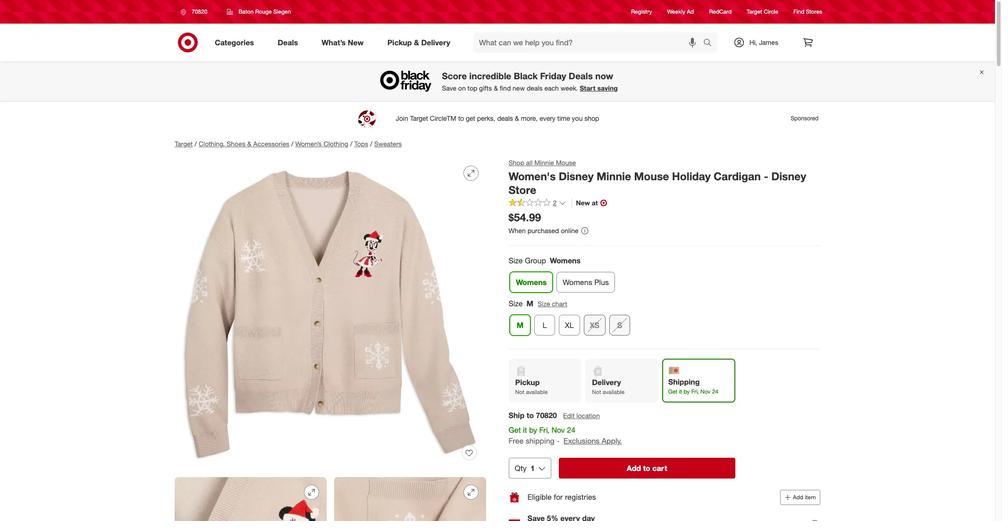 Task type: locate. For each thing, give the bounding box(es) containing it.
1 horizontal spatial mouse
[[635, 170, 670, 183]]

item
[[806, 494, 817, 501]]

1 vertical spatial it
[[523, 426, 528, 435]]

each
[[545, 84, 559, 92]]

store
[[509, 183, 537, 196]]

1 vertical spatial &
[[494, 84, 498, 92]]

size left 'chart'
[[538, 300, 551, 308]]

registry link
[[631, 8, 652, 16]]

0 horizontal spatial deals
[[278, 38, 298, 47]]

circle
[[764, 8, 779, 15]]

womens down group
[[516, 278, 547, 287]]

0 horizontal spatial -
[[557, 436, 560, 446]]

womens for womens link
[[516, 278, 547, 287]]

0 horizontal spatial to
[[527, 411, 534, 420]]

1 vertical spatial mouse
[[635, 170, 670, 183]]

70820 left edit
[[537, 411, 558, 420]]

0 horizontal spatial pickup
[[388, 38, 412, 47]]

sweaters
[[374, 140, 402, 148]]

mouse
[[556, 159, 577, 167], [635, 170, 670, 183]]

not for pickup
[[516, 389, 525, 396]]

0 vertical spatial 70820
[[192, 8, 208, 15]]

pickup
[[388, 38, 412, 47], [516, 378, 540, 387]]

womens up 'womens plus' link
[[550, 256, 581, 265]]

2 link
[[509, 199, 567, 209]]

target left the circle
[[747, 8, 763, 15]]

0 vertical spatial pickup
[[388, 38, 412, 47]]

qty 1
[[515, 464, 535, 473]]

size
[[509, 256, 523, 265], [509, 299, 523, 308], [538, 300, 551, 308]]

fri, inside get it by fri, nov 24 free shipping - exclusions apply.
[[540, 426, 550, 435]]

add left cart
[[627, 464, 642, 473]]

1 horizontal spatial by
[[684, 388, 690, 395]]

accessories
[[253, 140, 290, 148]]

group
[[508, 256, 821, 297], [508, 298, 821, 340]]

get inside shipping get it by fri, nov 24
[[669, 388, 678, 395]]

it down shipping
[[680, 388, 683, 395]]

not inside delivery not available
[[593, 389, 602, 396]]

m
[[527, 299, 534, 308], [517, 321, 524, 330]]

location
[[577, 412, 600, 420]]

1
[[531, 464, 535, 473]]

0 vertical spatial fri,
[[692, 388, 700, 395]]

1 horizontal spatial disney
[[772, 170, 807, 183]]

/ right tops link
[[370, 140, 373, 148]]

available inside pickup not available
[[526, 389, 548, 396]]

to inside button
[[644, 464, 651, 473]]

1 vertical spatial 24
[[568, 426, 576, 435]]

redcard
[[709, 8, 732, 15]]

edit location
[[564, 412, 600, 420]]

0 vertical spatial by
[[684, 388, 690, 395]]

1 vertical spatial 70820
[[537, 411, 558, 420]]

1 horizontal spatial it
[[680, 388, 683, 395]]

tops link
[[354, 140, 368, 148]]

target for target circle
[[747, 8, 763, 15]]

- inside shop all minnie mouse women's disney minnie mouse holiday cardigan - disney store
[[765, 170, 769, 183]]

1 group from the top
[[508, 256, 821, 297]]

not for delivery
[[593, 389, 602, 396]]

1 horizontal spatial -
[[765, 170, 769, 183]]

1 vertical spatial fri,
[[540, 426, 550, 435]]

0 horizontal spatial m
[[517, 321, 524, 330]]

clothing, shoes & accessories link
[[199, 140, 290, 148]]

not inside pickup not available
[[516, 389, 525, 396]]

women&#39;s disney minnie mouse holiday cardigan - disney store, 1 of 5 image
[[175, 158, 486, 470]]

by down shipping
[[684, 388, 690, 395]]

size up m link
[[509, 299, 523, 308]]

black
[[514, 71, 538, 81]]

shipping
[[526, 436, 555, 446]]

0 vertical spatial to
[[527, 411, 534, 420]]

categories link
[[207, 32, 266, 53]]

minnie up "at"
[[597, 170, 632, 183]]

siegen
[[273, 8, 291, 15]]

mouse left 'holiday'
[[635, 170, 670, 183]]

mouse right all
[[556, 159, 577, 167]]

pickup for not
[[516, 378, 540, 387]]

0 horizontal spatial it
[[523, 426, 528, 435]]

fri, up shipping
[[540, 426, 550, 435]]

add for add item
[[794, 494, 804, 501]]

when
[[509, 227, 526, 235]]

70820 inside 70820 dropdown button
[[192, 8, 208, 15]]

1 vertical spatial delivery
[[593, 378, 622, 387]]

3 / from the left
[[350, 140, 353, 148]]

m down womens link
[[527, 299, 534, 308]]

deals inside score incredible black friday deals now save on top gifts & find new deals each week. start saving
[[569, 71, 593, 81]]

delivery up location
[[593, 378, 622, 387]]

exclusions apply. link
[[564, 436, 623, 446]]

available inside delivery not available
[[603, 389, 625, 396]]

new
[[513, 84, 525, 92]]

24 inside get it by fri, nov 24 free shipping - exclusions apply.
[[568, 426, 576, 435]]

find
[[500, 84, 511, 92]]

to right ship
[[527, 411, 534, 420]]

it
[[680, 388, 683, 395], [523, 426, 528, 435]]

2 vertical spatial &
[[247, 140, 252, 148]]

xs link
[[584, 315, 606, 336]]

it up free
[[523, 426, 528, 435]]

get down shipping
[[669, 388, 678, 395]]

xl
[[565, 321, 574, 330]]

1 vertical spatial deals
[[569, 71, 593, 81]]

to left cart
[[644, 464, 651, 473]]

1 not from the left
[[516, 389, 525, 396]]

0 vertical spatial 24
[[713, 388, 719, 395]]

plus
[[595, 278, 609, 287]]

deals up start
[[569, 71, 593, 81]]

0 vertical spatial add
[[627, 464, 642, 473]]

0 horizontal spatial minnie
[[535, 159, 555, 167]]

1 horizontal spatial pickup
[[516, 378, 540, 387]]

tops
[[354, 140, 368, 148]]

1 horizontal spatial 70820
[[537, 411, 558, 420]]

0 horizontal spatial fri,
[[540, 426, 550, 435]]

m link
[[510, 315, 531, 336]]

womens for womens plus
[[563, 278, 593, 287]]

size m size chart
[[509, 299, 568, 308]]

pickup inside pickup not available
[[516, 378, 540, 387]]

sweaters link
[[374, 140, 402, 148]]

1 horizontal spatial minnie
[[597, 170, 632, 183]]

l link
[[535, 315, 555, 336]]

1 horizontal spatial nov
[[701, 388, 711, 395]]

add left item
[[794, 494, 804, 501]]

1 vertical spatial get
[[509, 426, 521, 435]]

add inside button
[[794, 494, 804, 501]]

edit
[[564, 412, 575, 420]]

cardigan
[[714, 170, 762, 183]]

pickup inside "link"
[[388, 38, 412, 47]]

0 horizontal spatial available
[[526, 389, 548, 396]]

/ left tops link
[[350, 140, 353, 148]]

0 vertical spatial target
[[747, 8, 763, 15]]

add item button
[[781, 490, 821, 505]]

/ right target link at left top
[[195, 140, 197, 148]]

s
[[618, 321, 622, 330]]

0 vertical spatial get
[[669, 388, 678, 395]]

fri, down shipping
[[692, 388, 700, 395]]

1 vertical spatial group
[[508, 298, 821, 340]]

1 vertical spatial add
[[794, 494, 804, 501]]

- right the cardigan
[[765, 170, 769, 183]]

0 horizontal spatial 24
[[568, 426, 576, 435]]

0 horizontal spatial get
[[509, 426, 521, 435]]

1 vertical spatial minnie
[[597, 170, 632, 183]]

1 horizontal spatial not
[[593, 389, 602, 396]]

target circle link
[[747, 8, 779, 16]]

for
[[554, 493, 563, 502]]

get inside get it by fri, nov 24 free shipping - exclusions apply.
[[509, 426, 521, 435]]

2 group from the top
[[508, 298, 821, 340]]

now
[[596, 71, 614, 81]]

target inside target circle "link"
[[747, 8, 763, 15]]

womens left 'plus'
[[563, 278, 593, 287]]

2 available from the left
[[603, 389, 625, 396]]

target left clothing,
[[175, 140, 193, 148]]

24 inside shipping get it by fri, nov 24
[[713, 388, 719, 395]]

minnie
[[535, 159, 555, 167], [597, 170, 632, 183]]

1 available from the left
[[526, 389, 548, 396]]

available for pickup
[[526, 389, 548, 396]]

what's new
[[322, 38, 364, 47]]

categories
[[215, 38, 254, 47]]

0 vertical spatial -
[[765, 170, 769, 183]]

shoes
[[227, 140, 246, 148]]

m left l
[[517, 321, 524, 330]]

score incredible black friday deals now save on top gifts & find new deals each week. start saving
[[442, 71, 618, 92]]

by
[[684, 388, 690, 395], [530, 426, 538, 435]]

1 vertical spatial target
[[175, 140, 193, 148]]

ship to 70820
[[509, 411, 558, 420]]

1 vertical spatial pickup
[[516, 378, 540, 387]]

eligible
[[528, 493, 552, 502]]

2 not from the left
[[593, 389, 602, 396]]

delivery up score
[[421, 38, 451, 47]]

1 vertical spatial m
[[517, 321, 524, 330]]

james
[[759, 38, 779, 46]]

size left group
[[509, 256, 523, 265]]

get up free
[[509, 426, 521, 435]]

get
[[669, 388, 678, 395], [509, 426, 521, 435]]

0 vertical spatial &
[[414, 38, 419, 47]]

1 horizontal spatial available
[[603, 389, 625, 396]]

holiday
[[673, 170, 711, 183]]

0 horizontal spatial disney
[[559, 170, 594, 183]]

1 vertical spatial -
[[557, 436, 560, 446]]

disney
[[559, 170, 594, 183], [772, 170, 807, 183]]

not up location
[[593, 389, 602, 396]]

1 horizontal spatial delivery
[[593, 378, 622, 387]]

available
[[526, 389, 548, 396], [603, 389, 625, 396]]

/ left women's
[[291, 140, 294, 148]]

womens plus
[[563, 278, 609, 287]]

0 vertical spatial it
[[680, 388, 683, 395]]

0 horizontal spatial new
[[348, 38, 364, 47]]

1 horizontal spatial get
[[669, 388, 678, 395]]

on
[[458, 84, 466, 92]]

deals
[[527, 84, 543, 92]]

0 horizontal spatial 70820
[[192, 8, 208, 15]]

0 horizontal spatial mouse
[[556, 159, 577, 167]]

new right what's
[[348, 38, 364, 47]]

1 horizontal spatial m
[[527, 299, 534, 308]]

0 horizontal spatial by
[[530, 426, 538, 435]]

&
[[414, 38, 419, 47], [494, 84, 498, 92], [247, 140, 252, 148]]

add inside button
[[627, 464, 642, 473]]

1 horizontal spatial target
[[747, 8, 763, 15]]

1 horizontal spatial new
[[577, 199, 591, 207]]

- right shipping
[[557, 436, 560, 446]]

minnie right all
[[535, 159, 555, 167]]

0 horizontal spatial &
[[247, 140, 252, 148]]

1 horizontal spatial deals
[[569, 71, 593, 81]]

group containing size
[[508, 298, 821, 340]]

1 vertical spatial new
[[577, 199, 591, 207]]

0 vertical spatial nov
[[701, 388, 711, 395]]

registry
[[631, 8, 652, 15]]

-
[[765, 170, 769, 183], [557, 436, 560, 446]]

fri,
[[692, 388, 700, 395], [540, 426, 550, 435]]

1 vertical spatial by
[[530, 426, 538, 435]]

deals down siegen
[[278, 38, 298, 47]]

0 vertical spatial group
[[508, 256, 821, 297]]

size for size group womens
[[509, 256, 523, 265]]

nov
[[701, 388, 711, 395], [552, 426, 565, 435]]

2 horizontal spatial &
[[494, 84, 498, 92]]

0 vertical spatial delivery
[[421, 38, 451, 47]]

1 horizontal spatial add
[[794, 494, 804, 501]]

2 disney from the left
[[772, 170, 807, 183]]

size inside size m size chart
[[538, 300, 551, 308]]

0 horizontal spatial nov
[[552, 426, 565, 435]]

1 horizontal spatial fri,
[[692, 388, 700, 395]]

1 horizontal spatial 24
[[713, 388, 719, 395]]

1 vertical spatial nov
[[552, 426, 565, 435]]

0 horizontal spatial target
[[175, 140, 193, 148]]

new left "at"
[[577, 199, 591, 207]]

0 vertical spatial new
[[348, 38, 364, 47]]

0 horizontal spatial delivery
[[421, 38, 451, 47]]

0 horizontal spatial add
[[627, 464, 642, 473]]

1 / from the left
[[195, 140, 197, 148]]

shipping
[[669, 377, 700, 387]]

0 horizontal spatial not
[[516, 389, 525, 396]]

70820 left baton
[[192, 8, 208, 15]]

1 horizontal spatial &
[[414, 38, 419, 47]]

1 disney from the left
[[559, 170, 594, 183]]

not up ship
[[516, 389, 525, 396]]

add item
[[794, 494, 817, 501]]

1 vertical spatial to
[[644, 464, 651, 473]]

by up shipping
[[530, 426, 538, 435]]

target for target / clothing, shoes & accessories / women's clothing / tops / sweaters
[[175, 140, 193, 148]]

pickup for &
[[388, 38, 412, 47]]

1 horizontal spatial to
[[644, 464, 651, 473]]

it inside shipping get it by fri, nov 24
[[680, 388, 683, 395]]



Task type: describe. For each thing, give the bounding box(es) containing it.
what's
[[322, 38, 346, 47]]

s link
[[610, 315, 630, 336]]

women&#39;s disney minnie mouse holiday cardigan - disney store, 2 of 5 image
[[175, 477, 327, 521]]

women's clothing link
[[296, 140, 348, 148]]

purchased
[[528, 227, 560, 235]]

group
[[525, 256, 547, 265]]

search
[[699, 39, 722, 48]]

eligible for registries
[[528, 493, 597, 502]]

edit location button
[[563, 411, 601, 421]]

rouge
[[255, 8, 272, 15]]

gifts
[[479, 84, 492, 92]]

women&#39;s disney minnie mouse holiday cardigan - disney store, 3 of 5 image
[[334, 477, 486, 521]]

all
[[527, 159, 533, 167]]

What can we help you find? suggestions appear below search field
[[474, 32, 706, 53]]

online
[[561, 227, 579, 235]]

baton rouge siegen button
[[221, 3, 297, 20]]

baton
[[239, 8, 254, 15]]

xs
[[590, 321, 600, 330]]

target link
[[175, 140, 193, 148]]

shipping get it by fri, nov 24
[[669, 377, 719, 395]]

week.
[[561, 84, 578, 92]]

search button
[[699, 32, 722, 55]]

qty
[[515, 464, 527, 473]]

delivery not available
[[593, 378, 625, 396]]

weekly
[[668, 8, 686, 15]]

pickup & delivery link
[[380, 32, 462, 53]]

saving
[[598, 84, 618, 92]]

available for delivery
[[603, 389, 625, 396]]

by inside shipping get it by fri, nov 24
[[684, 388, 690, 395]]

score
[[442, 71, 467, 81]]

find stores
[[794, 8, 823, 15]]

70820 button
[[175, 3, 217, 20]]

to for cart
[[644, 464, 651, 473]]

apply.
[[602, 436, 623, 446]]

find stores link
[[794, 8, 823, 16]]

cart
[[653, 464, 668, 473]]

xl link
[[559, 315, 580, 336]]

advertisement region
[[167, 107, 828, 130]]

weekly ad
[[668, 8, 694, 15]]

nov inside get it by fri, nov 24 free shipping - exclusions apply.
[[552, 426, 565, 435]]

0 vertical spatial deals
[[278, 38, 298, 47]]

image gallery element
[[175, 158, 486, 521]]

add for add to cart
[[627, 464, 642, 473]]

target / clothing, shoes & accessories / women's clothing / tops / sweaters
[[175, 140, 402, 148]]

chart
[[552, 300, 568, 308]]

pickup not available
[[516, 378, 548, 396]]

start
[[580, 84, 596, 92]]

delivery inside delivery not available
[[593, 378, 622, 387]]

nov inside shipping get it by fri, nov 24
[[701, 388, 711, 395]]

hi, james
[[750, 38, 779, 46]]

at
[[592, 199, 598, 207]]

group containing size group
[[508, 256, 821, 297]]

friday
[[540, 71, 567, 81]]

exclusions
[[564, 436, 600, 446]]

target circle
[[747, 8, 779, 15]]

new at
[[577, 199, 598, 207]]

deals link
[[270, 32, 310, 53]]

0 vertical spatial mouse
[[556, 159, 577, 167]]

size chart button
[[538, 299, 568, 309]]

to for 70820
[[527, 411, 534, 420]]

it inside get it by fri, nov 24 free shipping - exclusions apply.
[[523, 426, 528, 435]]

free
[[509, 436, 524, 446]]

womens link
[[510, 272, 553, 293]]

add to cart
[[627, 464, 668, 473]]

women's
[[509, 170, 556, 183]]

save
[[442, 84, 457, 92]]

ad
[[687, 8, 694, 15]]

- inside get it by fri, nov 24 free shipping - exclusions apply.
[[557, 436, 560, 446]]

redcard link
[[709, 8, 732, 16]]

4 / from the left
[[370, 140, 373, 148]]

stores
[[806, 8, 823, 15]]

l
[[543, 321, 547, 330]]

incredible
[[470, 71, 512, 81]]

2 / from the left
[[291, 140, 294, 148]]

0 vertical spatial minnie
[[535, 159, 555, 167]]

by inside get it by fri, nov 24 free shipping - exclusions apply.
[[530, 426, 538, 435]]

hi,
[[750, 38, 758, 46]]

get it by fri, nov 24 free shipping - exclusions apply.
[[509, 426, 623, 446]]

shop all minnie mouse women's disney minnie mouse holiday cardigan - disney store
[[509, 159, 807, 196]]

when purchased online
[[509, 227, 579, 235]]

fri, inside shipping get it by fri, nov 24
[[692, 388, 700, 395]]

weekly ad link
[[668, 8, 694, 16]]

what's new link
[[314, 32, 376, 53]]

women's
[[296, 140, 322, 148]]

2
[[554, 199, 557, 207]]

size for size m size chart
[[509, 299, 523, 308]]

delivery inside "link"
[[421, 38, 451, 47]]

& inside "link"
[[414, 38, 419, 47]]

& inside score incredible black friday deals now save on top gifts & find new deals each week. start saving
[[494, 84, 498, 92]]

0 vertical spatial m
[[527, 299, 534, 308]]

clothing
[[324, 140, 348, 148]]



Task type: vqa. For each thing, say whether or not it's contained in the screenshot.


